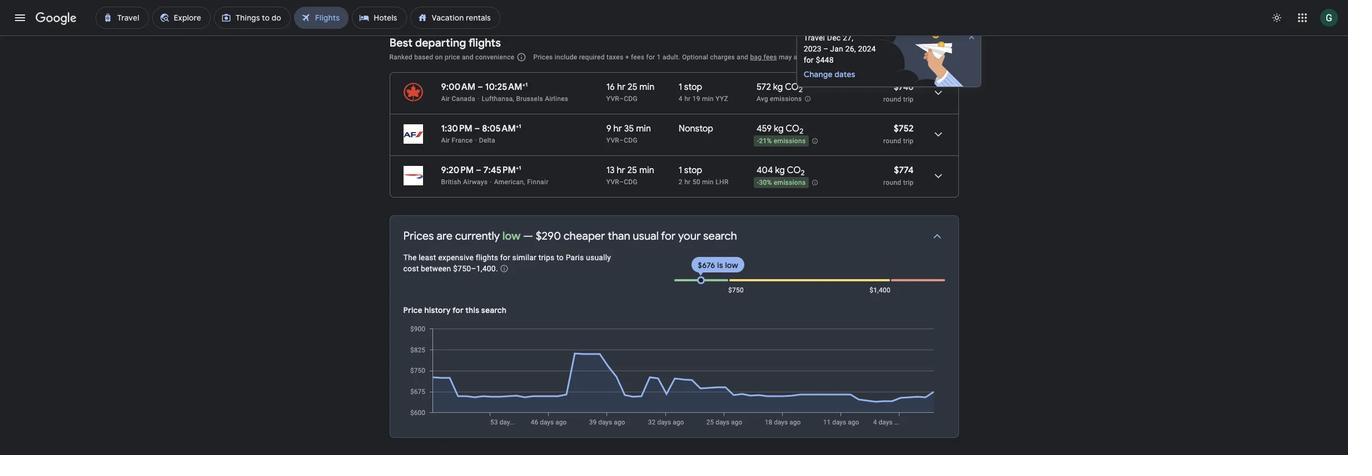 Task type: describe. For each thing, give the bounding box(es) containing it.
-30% emissions
[[757, 179, 806, 187]]

expensive
[[438, 254, 474, 262]]

air for 1:30 pm
[[441, 137, 450, 145]]

0 vertical spatial flights
[[469, 36, 501, 50]]

+ right taxes at the left top of page
[[625, 53, 629, 61]]

prices include required taxes + fees for 1 adult. optional charges and bag fees may apply. passenger assistance
[[533, 53, 883, 61]]

based
[[414, 53, 433, 61]]

co for 572
[[785, 82, 799, 93]]

2 fees from the left
[[764, 53, 777, 61]]

$750
[[728, 287, 744, 295]]

yvr for 13
[[606, 178, 619, 186]]

prices for prices include required taxes + fees for 1 adult. optional charges and bag fees may apply. passenger assistance
[[533, 53, 553, 61]]

yvr for 9
[[606, 137, 619, 145]]

7:45 pm
[[484, 165, 516, 176]]

this
[[466, 306, 479, 316]]

27,
[[843, 33, 854, 42]]

change
[[804, 70, 833, 80]]

is
[[717, 261, 723, 271]]

lhr
[[716, 178, 729, 186]]

best departing flights
[[389, 36, 501, 50]]

min inside 1 stop 2 hr 50 min lhr
[[702, 178, 714, 186]]

include
[[555, 53, 577, 61]]

departing
[[415, 36, 466, 50]]

+ for 7:45 pm
[[516, 165, 519, 172]]

prices
[[431, 5, 454, 15]]

for up 'learn more about price insights' icon
[[500, 254, 510, 262]]

1 stop 2 hr 50 min lhr
[[679, 165, 729, 186]]

for left your
[[661, 230, 676, 244]]

ranked based on price and convenience
[[389, 53, 515, 61]]

emissions for 459
[[774, 137, 806, 145]]

1 horizontal spatial low
[[725, 261, 738, 271]]

$752
[[894, 123, 914, 135]]

$750–1,400 .
[[453, 265, 498, 274]]

572 kg co 2
[[757, 82, 803, 95]]

2024 for 25,
[[557, 5, 576, 15]]

track
[[408, 5, 429, 15]]

min for 13 hr 25 min
[[639, 165, 654, 176]]

learn more about tracked prices image
[[456, 5, 466, 15]]

min for 16 hr 25 min
[[640, 82, 655, 93]]

– inside 9 hr 35 min yvr – cdg
[[619, 137, 624, 145]]

9:20 pm
[[441, 165, 474, 176]]

– inside 9:00 am – 10:25 am + 1
[[478, 82, 483, 93]]

air france
[[441, 137, 473, 145]]

between
[[421, 265, 451, 274]]

2 for 459
[[800, 127, 804, 136]]

least
[[419, 254, 436, 262]]

nonstop flight. element
[[679, 123, 713, 136]]

0 vertical spatial emissions
[[770, 95, 802, 103]]

dec 26, 2023 – jan 25, 2024
[[473, 5, 576, 15]]

404 kg co 2
[[757, 165, 805, 178]]

change dates button
[[804, 69, 880, 80]]

avg
[[757, 95, 768, 103]]

trips
[[539, 254, 555, 262]]

cheaper
[[564, 230, 605, 244]]

for inside dec 27, 2023 – jan 26, 2024 for $448 change dates
[[804, 56, 814, 64]]

459 kg co 2
[[757, 123, 804, 136]]

35
[[624, 123, 634, 135]]

dec for 26,
[[473, 5, 488, 15]]

min inside the 1 stop 4 hr 19 min yyz
[[702, 95, 714, 103]]

airlines
[[545, 95, 568, 103]]

9:00 am – 10:25 am + 1
[[441, 81, 528, 93]]

cdg for 13
[[624, 178, 638, 186]]

$774
[[894, 165, 914, 176]]

19
[[693, 95, 700, 103]]

air for 9:00 am
[[441, 95, 450, 103]]

price history graph application
[[402, 325, 945, 427]]

kg for 459
[[774, 123, 784, 135]]

air canada
[[441, 95, 475, 103]]

2023 – jan for 26,
[[503, 5, 542, 15]]

10:25 am
[[485, 82, 522, 93]]

hr inside 1 stop 2 hr 50 min lhr
[[685, 178, 691, 186]]

- for 404
[[757, 179, 759, 187]]

13
[[606, 165, 615, 176]]

round for $746
[[884, 96, 902, 103]]

canada
[[452, 95, 475, 103]]

-21% emissions
[[757, 137, 806, 145]]

are
[[437, 230, 453, 244]]

co for 404
[[787, 165, 801, 176]]

yvr for 16
[[606, 95, 619, 103]]

$752 round trip
[[884, 123, 914, 145]]

1 stop 4 hr 19 min yyz
[[679, 82, 728, 103]]

25 for 16
[[628, 82, 637, 93]]

price
[[445, 53, 460, 61]]

572
[[757, 82, 771, 93]]

2024 for 26,
[[858, 44, 876, 53]]

the least expensive flights for similar trips to paris
[[403, 254, 584, 262]]

apply.
[[794, 53, 812, 61]]

passenger assistance button
[[814, 53, 883, 61]]

2 for 404
[[801, 169, 805, 178]]

trip for $774
[[903, 179, 914, 187]]

8:05 am
[[482, 123, 516, 135]]

travel
[[804, 33, 827, 42]]

1:30 pm – 8:05 am + 1
[[441, 123, 521, 135]]

– inside 1:30 pm – 8:05 am + 1
[[475, 123, 480, 135]]

30%
[[759, 179, 772, 187]]

sort by:
[[912, 52, 941, 62]]

16 hr 25 min yvr – cdg
[[606, 82, 655, 103]]

0 vertical spatial search
[[703, 230, 737, 244]]

charges
[[710, 53, 735, 61]]

on
[[435, 53, 443, 61]]

1:30 pm
[[441, 123, 472, 135]]

assistance
[[849, 53, 883, 61]]

Arrival time: 10:25 AM on  Wednesday, December 27. text field
[[485, 81, 528, 93]]

25,
[[544, 5, 555, 15]]

1 inside 9:00 am – 10:25 am + 1
[[525, 81, 528, 88]]

delta
[[479, 137, 495, 145]]

459
[[757, 123, 772, 135]]

track prices
[[408, 5, 454, 15]]

stop for 16 hr 25 min
[[684, 82, 702, 93]]

$676
[[698, 261, 715, 271]]

round for $774
[[884, 179, 902, 187]]

bag
[[750, 53, 762, 61]]

passenger
[[814, 53, 847, 61]]

9:00 am
[[441, 82, 476, 93]]

usually
[[586, 254, 611, 262]]

+ for 10:25 am
[[522, 81, 525, 88]]

774 US dollars text field
[[894, 165, 914, 176]]

hr inside the 1 stop 4 hr 19 min yyz
[[685, 95, 691, 103]]

yyz
[[716, 95, 728, 103]]

ranked
[[389, 53, 413, 61]]

your
[[678, 230, 701, 244]]

taxes
[[607, 53, 623, 61]]

leaves vancouver international airport at 9:00 am on tuesday, december 26 and arrives at paris charles de gaulle airport at 10:25 am on wednesday, december 27. element
[[441, 81, 528, 93]]



Task type: vqa. For each thing, say whether or not it's contained in the screenshot.
Send
no



Task type: locate. For each thing, give the bounding box(es) containing it.
prices up the
[[403, 230, 434, 244]]

752 US dollars text field
[[894, 123, 914, 135]]

1 stop from the top
[[684, 82, 702, 93]]

price history graph image
[[402, 325, 945, 427]]

1 vertical spatial prices
[[403, 230, 434, 244]]

co up -21% emissions
[[786, 123, 800, 135]]

co inside 572 kg co 2
[[785, 82, 799, 93]]

leaves vancouver international airport at 9:20 pm on tuesday, december 26 and arrives at paris charles de gaulle airport at 7:45 pm on wednesday, december 27. element
[[441, 165, 521, 176]]

1 up 4
[[679, 82, 682, 93]]

min
[[640, 82, 655, 93], [702, 95, 714, 103], [636, 123, 651, 135], [639, 165, 654, 176], [702, 178, 714, 186]]

round down $752 text field
[[884, 137, 902, 145]]

trip inside $746 round trip
[[903, 96, 914, 103]]

50
[[693, 178, 700, 186]]

round inside $774 round trip
[[884, 179, 902, 187]]

1 inside 1 stop 2 hr 50 min lhr
[[679, 165, 682, 176]]

$448
[[816, 56, 834, 64]]

flight details. leaves vancouver international airport at 1:30 pm on tuesday, december 26 and arrives at paris charles de gaulle airport at 8:05 am on wednesday, december 27. image
[[925, 121, 952, 148]]

– inside '9:20 pm – 7:45 pm + 1'
[[476, 165, 481, 176]]

2 1 stop flight. element from the top
[[679, 165, 702, 178]]

dec inside dec 27, 2023 – jan 26, 2024 for $448 change dates
[[827, 33, 841, 42]]

1 horizontal spatial 2023 – jan
[[804, 44, 843, 53]]

2 trip from the top
[[903, 137, 914, 145]]

min right 50
[[702, 178, 714, 186]]

round for $752
[[884, 137, 902, 145]]

1 vertical spatial kg
[[774, 123, 784, 135]]

cdg down total duration 16 hr 25 min. element
[[624, 95, 638, 103]]

2 inside 572 kg co 2
[[799, 85, 803, 95]]

1 horizontal spatial fees
[[764, 53, 777, 61]]

1 and from the left
[[462, 53, 474, 61]]

learn more about price insights image
[[500, 265, 509, 274]]

close image
[[967, 32, 976, 41]]

- for 459
[[757, 137, 759, 145]]

hr inside 9 hr 35 min yvr – cdg
[[614, 123, 622, 135]]

kg for 572
[[773, 82, 783, 93]]

26, inside dec 27, 2023 – jan 26, 2024 for $448 change dates
[[846, 44, 856, 53]]

stop up 19
[[684, 82, 702, 93]]

yvr inside 9 hr 35 min yvr – cdg
[[606, 137, 619, 145]]

learn more about ranking image
[[517, 52, 527, 62]]

find the best price region
[[389, 0, 993, 87]]

fees right taxes at the left top of page
[[631, 53, 645, 61]]

hr right 13
[[617, 165, 625, 176]]

0 horizontal spatial dec
[[473, 5, 488, 15]]

0 vertical spatial 2024
[[557, 5, 576, 15]]

search up is
[[703, 230, 737, 244]]

4
[[679, 95, 683, 103]]

2023 – jan for 27,
[[804, 44, 843, 53]]

trip inside $774 round trip
[[903, 179, 914, 187]]

1
[[657, 53, 661, 61], [525, 81, 528, 88], [679, 82, 682, 93], [519, 123, 521, 130], [519, 165, 521, 172], [679, 165, 682, 176]]

2 vertical spatial emissions
[[774, 179, 806, 187]]

1 air from the top
[[441, 95, 450, 103]]

hr
[[617, 82, 626, 93], [685, 95, 691, 103], [614, 123, 622, 135], [617, 165, 625, 176], [685, 178, 691, 186]]

currently
[[455, 230, 500, 244]]

hr inside 16 hr 25 min yvr – cdg
[[617, 82, 626, 93]]

2023 – jan inside dec 27, 2023 – jan 26, 2024 for $448 change dates
[[804, 44, 843, 53]]

total duration 9 hr 35 min. element
[[606, 123, 679, 136]]

co inside 459 kg co 2
[[786, 123, 800, 135]]

convenience
[[475, 53, 515, 61]]

25 inside 16 hr 25 min yvr – cdg
[[628, 82, 637, 93]]

trip down 774 us dollars 'text field'
[[903, 179, 914, 187]]

airways
[[463, 178, 488, 186]]

2 vertical spatial cdg
[[624, 178, 638, 186]]

1 horizontal spatial 2024
[[858, 44, 876, 53]]

emissions
[[770, 95, 802, 103], [774, 137, 806, 145], [774, 179, 806, 187]]

change appearance image
[[1264, 4, 1291, 31]]

round down 774 us dollars 'text field'
[[884, 179, 902, 187]]

1 vertical spatial dec
[[827, 33, 841, 42]]

trip
[[903, 96, 914, 103], [903, 137, 914, 145], [903, 179, 914, 187]]

avg emissions
[[757, 95, 802, 103]]

$290
[[536, 230, 561, 244]]

co for 459
[[786, 123, 800, 135]]

0 vertical spatial kg
[[773, 82, 783, 93]]

0 vertical spatial 1 stop flight. element
[[679, 82, 702, 95]]

21%
[[759, 137, 772, 145]]

cdg down 35
[[624, 137, 638, 145]]

– up airways
[[476, 165, 481, 176]]

by:
[[930, 52, 941, 62]]

1 25 from the top
[[628, 82, 637, 93]]

cdg down total duration 13 hr 25 min. element
[[624, 178, 638, 186]]

1 cdg from the top
[[624, 95, 638, 103]]

2 cdg from the top
[[624, 137, 638, 145]]

american, finnair
[[494, 178, 549, 186]]

cost
[[403, 265, 419, 274]]

for left adult.
[[646, 53, 655, 61]]

$746
[[894, 82, 914, 93]]

3 yvr from the top
[[606, 178, 619, 186]]

co inside 404 kg co 2
[[787, 165, 801, 176]]

1 horizontal spatial dec
[[827, 33, 841, 42]]

cdg for 16
[[624, 95, 638, 103]]

2 up avg emissions
[[799, 85, 803, 95]]

min right 16
[[640, 82, 655, 93]]

1 trip from the top
[[903, 96, 914, 103]]

kg for 404
[[775, 165, 785, 176]]

1 vertical spatial 25
[[627, 165, 637, 176]]

may
[[779, 53, 792, 61]]

round inside $752 round trip
[[884, 137, 902, 145]]

1 up lufthansa, brussels airlines
[[525, 81, 528, 88]]

yvr inside 16 hr 25 min yvr – cdg
[[606, 95, 619, 103]]

+ up lufthansa, brussels airlines
[[522, 81, 525, 88]]

2 and from the left
[[737, 53, 748, 61]]

trip down $746
[[903, 96, 914, 103]]

emissions for 404
[[774, 179, 806, 187]]

round down 746 us dollars text field
[[884, 96, 902, 103]]

min inside 13 hr 25 min yvr – cdg
[[639, 165, 654, 176]]

1 horizontal spatial 26,
[[846, 44, 856, 53]]

hr right 9
[[614, 123, 622, 135]]

0 vertical spatial -
[[757, 137, 759, 145]]

25 right 16
[[628, 82, 637, 93]]

26, down 27,
[[846, 44, 856, 53]]

+ down lufthansa, brussels airlines
[[516, 123, 519, 130]]

2 round from the top
[[884, 137, 902, 145]]

2023 – jan up $448 at the top right
[[804, 44, 843, 53]]

round inside $746 round trip
[[884, 96, 902, 103]]

3 trip from the top
[[903, 179, 914, 187]]

–
[[478, 82, 483, 93], [619, 95, 624, 103], [475, 123, 480, 135], [619, 137, 624, 145], [476, 165, 481, 176], [619, 178, 624, 186]]

hr inside 13 hr 25 min yvr – cdg
[[617, 165, 625, 176]]

trip for $752
[[903, 137, 914, 145]]

25 right 13
[[627, 165, 637, 176]]

min for 9 hr 35 min
[[636, 123, 651, 135]]

prices are currently low — $290 cheaper than usual for your search
[[403, 230, 737, 244]]

layover (1 of 1) is a 2 hr 50 min layover at heathrow airport in london. element
[[679, 178, 751, 187]]

0 vertical spatial trip
[[903, 96, 914, 103]]

dec
[[473, 5, 488, 15], [827, 33, 841, 42]]

1 vertical spatial -
[[757, 179, 759, 187]]

.
[[496, 265, 498, 274]]

2024
[[557, 5, 576, 15], [858, 44, 876, 53]]

1 horizontal spatial search
[[703, 230, 737, 244]]

emissions down 404 kg co 2
[[774, 179, 806, 187]]

min inside 16 hr 25 min yvr – cdg
[[640, 82, 655, 93]]

kg
[[773, 82, 783, 93], [774, 123, 784, 135], [775, 165, 785, 176]]

yvr down 16
[[606, 95, 619, 103]]

the
[[403, 254, 417, 262]]

1 up layover (1 of 1) is a 2 hr 50 min layover at heathrow airport in london. element
[[679, 165, 682, 176]]

flights up .
[[476, 254, 498, 262]]

hr left 50
[[685, 178, 691, 186]]

min right 19
[[702, 95, 714, 103]]

2 - from the top
[[757, 179, 759, 187]]

total duration 16 hr 25 min. element
[[606, 82, 679, 95]]

1 yvr from the top
[[606, 95, 619, 103]]

– up delta
[[475, 123, 480, 135]]

0 horizontal spatial prices
[[403, 230, 434, 244]]

0 vertical spatial dec
[[473, 5, 488, 15]]

25 inside 13 hr 25 min yvr – cdg
[[627, 165, 637, 176]]

1 horizontal spatial prices
[[533, 53, 553, 61]]

min inside 9 hr 35 min yvr – cdg
[[636, 123, 651, 135]]

2 25 from the top
[[627, 165, 637, 176]]

fees right bag
[[764, 53, 777, 61]]

2023 – jan left 25,
[[503, 5, 542, 15]]

– inside 13 hr 25 min yvr – cdg
[[619, 178, 624, 186]]

cdg inside 16 hr 25 min yvr – cdg
[[624, 95, 638, 103]]

2 yvr from the top
[[606, 137, 619, 145]]

kg up -30% emissions
[[775, 165, 785, 176]]

prices for prices are currently low — $290 cheaper than usual for your search
[[403, 230, 434, 244]]

nonstop
[[679, 123, 713, 135]]

history
[[424, 306, 451, 316]]

1 vertical spatial round
[[884, 137, 902, 145]]

1 vertical spatial flights
[[476, 254, 498, 262]]

0 vertical spatial prices
[[533, 53, 553, 61]]

1 vertical spatial low
[[725, 261, 738, 271]]

1 round from the top
[[884, 96, 902, 103]]

adult.
[[663, 53, 680, 61]]

co up avg emissions
[[785, 82, 799, 93]]

25
[[628, 82, 637, 93], [627, 165, 637, 176]]

1 stop flight. element
[[679, 82, 702, 95], [679, 165, 702, 178]]

2 left 50
[[679, 178, 683, 186]]

0 horizontal spatial 2023 – jan
[[503, 5, 542, 15]]

dec for 27,
[[827, 33, 841, 42]]

hr for 16 hr 25 min
[[617, 82, 626, 93]]

1 vertical spatial cdg
[[624, 137, 638, 145]]

price
[[403, 306, 423, 316]]

0 vertical spatial round
[[884, 96, 902, 103]]

emissions down 572 kg co 2
[[770, 95, 802, 103]]

trip down $752 text field
[[903, 137, 914, 145]]

1 inside 1:30 pm – 8:05 am + 1
[[519, 123, 521, 130]]

0 horizontal spatial low
[[503, 230, 521, 244]]

- down '459'
[[757, 137, 759, 145]]

1 inside the 1 stop 4 hr 19 min yyz
[[679, 82, 682, 93]]

for
[[646, 53, 655, 61], [804, 56, 814, 64], [661, 230, 676, 244], [500, 254, 510, 262], [453, 306, 464, 316]]

for left this
[[453, 306, 464, 316]]

flights
[[469, 36, 501, 50], [476, 254, 498, 262]]

2 vertical spatial co
[[787, 165, 801, 176]]

cdg inside 9 hr 35 min yvr – cdg
[[624, 137, 638, 145]]

leaves vancouver international airport at 1:30 pm on tuesday, december 26 and arrives at paris charles de gaulle airport at 8:05 am on wednesday, december 27. element
[[441, 123, 521, 135]]

1 vertical spatial 1 stop flight. element
[[679, 165, 702, 178]]

0 vertical spatial yvr
[[606, 95, 619, 103]]

– up lufthansa,
[[478, 82, 483, 93]]

2 vertical spatial round
[[884, 179, 902, 187]]

required
[[579, 53, 605, 61]]

0 vertical spatial stop
[[684, 82, 702, 93]]

9:20 pm – 7:45 pm + 1
[[441, 165, 521, 176]]

main menu image
[[13, 11, 27, 24]]

1 vertical spatial co
[[786, 123, 800, 135]]

1 fees from the left
[[631, 53, 645, 61]]

1 stop flight. element for 13 hr 25 min
[[679, 165, 702, 178]]

stop for 13 hr 25 min
[[684, 165, 702, 176]]

stop inside the 1 stop 4 hr 19 min yyz
[[684, 82, 702, 93]]

1 vertical spatial 2023 – jan
[[804, 44, 843, 53]]

british
[[441, 178, 461, 186]]

—
[[523, 230, 533, 244]]

than
[[608, 230, 630, 244]]

0 horizontal spatial fees
[[631, 53, 645, 61]]

1 left adult.
[[657, 53, 661, 61]]

2
[[799, 85, 803, 95], [800, 127, 804, 136], [801, 169, 805, 178], [679, 178, 683, 186]]

similar
[[512, 254, 537, 262]]

dec right learn more about tracked prices image
[[473, 5, 488, 15]]

hr right 4
[[685, 95, 691, 103]]

kg up avg emissions
[[773, 82, 783, 93]]

prices
[[533, 53, 553, 61], [403, 230, 434, 244]]

9
[[606, 123, 612, 135]]

stop inside 1 stop 2 hr 50 min lhr
[[684, 165, 702, 176]]

Departure time: 1:30 PM. text field
[[441, 123, 472, 135]]

$676 is low
[[698, 261, 738, 271]]

fees
[[631, 53, 645, 61], [764, 53, 777, 61]]

1 1 stop flight. element from the top
[[679, 82, 702, 95]]

kg inside 459 kg co 2
[[774, 123, 784, 135]]

flights up convenience
[[469, 36, 501, 50]]

26, right learn more about tracked prices image
[[489, 5, 501, 15]]

+ inside 1:30 pm – 8:05 am + 1
[[516, 123, 519, 130]]

– down total duration 13 hr 25 min. element
[[619, 178, 624, 186]]

– down total duration 9 hr 35 min. element
[[619, 137, 624, 145]]

Arrival time: 7:45 PM on  Wednesday, December 27. text field
[[484, 165, 521, 176]]

$746 round trip
[[884, 82, 914, 103]]

746 US dollars text field
[[894, 82, 914, 93]]

2 up -30% emissions
[[801, 169, 805, 178]]

1 vertical spatial air
[[441, 137, 450, 145]]

13 hr 25 min yvr – cdg
[[606, 165, 654, 186]]

1 horizontal spatial and
[[737, 53, 748, 61]]

low left —
[[503, 230, 521, 244]]

16
[[606, 82, 615, 93]]

usually cost between
[[403, 254, 611, 274]]

1 vertical spatial 26,
[[846, 44, 856, 53]]

Departure time: 9:20 PM. text field
[[441, 165, 474, 176]]

emissions down 459 kg co 2 on the top right of the page
[[774, 137, 806, 145]]

2 inside 459 kg co 2
[[800, 127, 804, 136]]

2 air from the top
[[441, 137, 450, 145]]

404
[[757, 165, 773, 176]]

and left bag
[[737, 53, 748, 61]]

2 vertical spatial kg
[[775, 165, 785, 176]]

1 stop flight. element up 50
[[679, 165, 702, 178]]

1 up 'american, finnair'
[[519, 165, 521, 172]]

stop up 50
[[684, 165, 702, 176]]

finnair
[[527, 178, 549, 186]]

air down 9:00 am
[[441, 95, 450, 103]]

air
[[441, 95, 450, 103], [441, 137, 450, 145]]

25 for 13
[[627, 165, 637, 176]]

– inside 16 hr 25 min yvr – cdg
[[619, 95, 624, 103]]

+ for 8:05 am
[[516, 123, 519, 130]]

0 vertical spatial 25
[[628, 82, 637, 93]]

0 horizontal spatial search
[[481, 306, 507, 316]]

kg inside 572 kg co 2
[[773, 82, 783, 93]]

0 vertical spatial 26,
[[489, 5, 501, 15]]

round
[[884, 96, 902, 103], [884, 137, 902, 145], [884, 179, 902, 187]]

paris
[[566, 254, 584, 262]]

flight details. leaves vancouver international airport at 9:20 pm on tuesday, december 26 and arrives at paris charles de gaulle airport at 7:45 pm on wednesday, december 27. image
[[925, 163, 952, 190]]

$774 round trip
[[884, 165, 914, 187]]

– down total duration 16 hr 25 min. element
[[619, 95, 624, 103]]

2 inside 404 kg co 2
[[801, 169, 805, 178]]

1 right 8:05 am
[[519, 123, 521, 130]]

1 vertical spatial yvr
[[606, 137, 619, 145]]

0 horizontal spatial 26,
[[489, 5, 501, 15]]

layover (1 of 1) is a 4 hr 19 min layover at toronto pearson international airport in toronto. element
[[679, 95, 751, 103]]

min right 35
[[636, 123, 651, 135]]

optional
[[682, 53, 708, 61]]

hr for 9 hr 35 min
[[614, 123, 622, 135]]

0 vertical spatial low
[[503, 230, 521, 244]]

3 cdg from the top
[[624, 178, 638, 186]]

2 for 572
[[799, 85, 803, 95]]

cdg for 9
[[624, 137, 638, 145]]

0 vertical spatial air
[[441, 95, 450, 103]]

1 - from the top
[[757, 137, 759, 145]]

2 stop from the top
[[684, 165, 702, 176]]

and
[[462, 53, 474, 61], [737, 53, 748, 61]]

2 up -21% emissions
[[800, 127, 804, 136]]

0 horizontal spatial and
[[462, 53, 474, 61]]

+ inside 9:00 am – 10:25 am + 1
[[522, 81, 525, 88]]

sort
[[912, 52, 928, 62]]

trip inside $752 round trip
[[903, 137, 914, 145]]

kg up -21% emissions
[[774, 123, 784, 135]]

1 vertical spatial trip
[[903, 137, 914, 145]]

0 horizontal spatial 2024
[[557, 5, 576, 15]]

prices right learn more about ranking image at left top
[[533, 53, 553, 61]]

Arrival time: 8:05 AM on  Wednesday, December 27. text field
[[482, 123, 521, 135]]

1 inside '9:20 pm – 7:45 pm + 1'
[[519, 165, 521, 172]]

and right price
[[462, 53, 474, 61]]

min right 13
[[639, 165, 654, 176]]

total duration 13 hr 25 min. element
[[606, 165, 679, 178]]

to
[[557, 254, 564, 262]]

best
[[389, 36, 413, 50]]

- down 404
[[757, 179, 759, 187]]

1 vertical spatial stop
[[684, 165, 702, 176]]

Departure time: 9:00 AM. text field
[[441, 82, 476, 93]]

2024 inside dec 27, 2023 – jan 26, 2024 for $448 change dates
[[858, 44, 876, 53]]

2 inside 1 stop 2 hr 50 min lhr
[[679, 178, 683, 186]]

yvr down 9
[[606, 137, 619, 145]]

3 round from the top
[[884, 179, 902, 187]]

dates
[[835, 70, 856, 80]]

flight details. leaves vancouver international airport at 9:00 am on tuesday, december 26 and arrives at paris charles de gaulle airport at 10:25 am on wednesday, december 27. image
[[925, 80, 952, 106]]

bag fees button
[[750, 53, 777, 61]]

2 vertical spatial yvr
[[606, 178, 619, 186]]

0 vertical spatial co
[[785, 82, 799, 93]]

low right is
[[725, 261, 738, 271]]

lufthansa, brussels airlines
[[482, 95, 568, 103]]

0 vertical spatial 2023 – jan
[[503, 5, 542, 15]]

+ up 'american, finnair'
[[516, 165, 519, 172]]

1 vertical spatial emissions
[[774, 137, 806, 145]]

2 vertical spatial trip
[[903, 179, 914, 187]]

france
[[452, 137, 473, 145]]

air down '1:30 pm'
[[441, 137, 450, 145]]

1 stop flight. element up 19
[[679, 82, 702, 95]]

cdg inside 13 hr 25 min yvr – cdg
[[624, 178, 638, 186]]

hr for 13 hr 25 min
[[617, 165, 625, 176]]

0 vertical spatial cdg
[[624, 95, 638, 103]]

price history for this search
[[403, 306, 507, 316]]

kg inside 404 kg co 2
[[775, 165, 785, 176]]

1 stop flight. element for 16 hr 25 min
[[679, 82, 702, 95]]

yvr down 13
[[606, 178, 619, 186]]

for left $448 at the top right
[[804, 56, 814, 64]]

co up -30% emissions
[[787, 165, 801, 176]]

+ inside '9:20 pm – 7:45 pm + 1'
[[516, 165, 519, 172]]

1 vertical spatial 2024
[[858, 44, 876, 53]]

dec left 27,
[[827, 33, 841, 42]]

hr right 16
[[617, 82, 626, 93]]

1 vertical spatial search
[[481, 306, 507, 316]]

yvr inside 13 hr 25 min yvr – cdg
[[606, 178, 619, 186]]

sort by: button
[[908, 47, 959, 67]]

trip for $746
[[903, 96, 914, 103]]

search right this
[[481, 306, 507, 316]]



